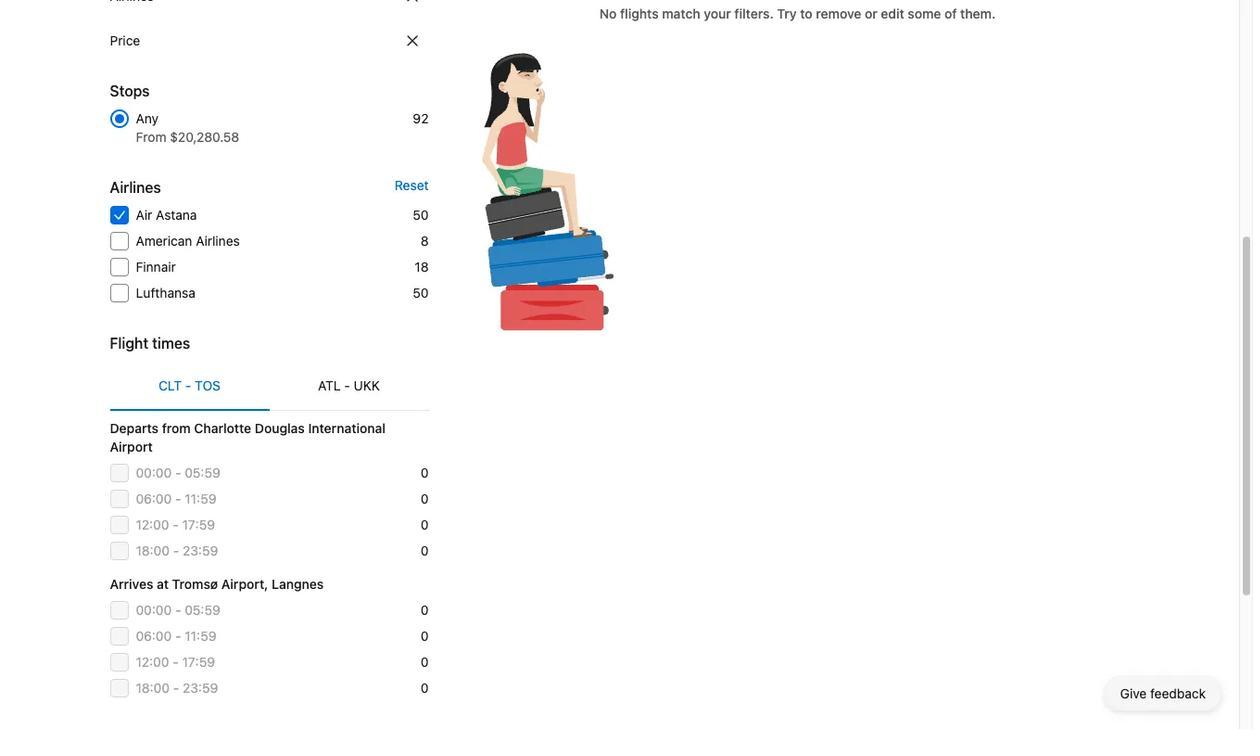 Task type: vqa. For each thing, say whether or not it's contained in the screenshot.
the 08:15 DFW . 16 Dec to the bottom
no



Task type: describe. For each thing, give the bounding box(es) containing it.
18
[[415, 259, 429, 275]]

18:00 for departs from charlotte douglas international airport
[[136, 543, 170, 558]]

clt - tos
[[159, 377, 221, 393]]

23:59 for tromsø
[[183, 680, 218, 696]]

no flights match your filters. try to remove or edit some of them.
[[600, 6, 996, 21]]

clt
[[159, 377, 182, 393]]

2 0 from the top
[[421, 491, 429, 506]]

them.
[[961, 6, 996, 21]]

06:00 for arrives
[[136, 628, 172, 644]]

arrives
[[110, 576, 153, 592]]

flight
[[110, 335, 149, 352]]

lufthansa
[[136, 285, 196, 301]]

give
[[1121, 685, 1148, 701]]

any from $20,280.58
[[136, 110, 239, 145]]

17:59 for charlotte
[[182, 517, 215, 532]]

12:00 - 17:59 for from
[[136, 517, 215, 532]]

tab list containing clt - tos
[[110, 362, 429, 412]]

from
[[162, 420, 191, 436]]

18:00 - 23:59 for from
[[136, 543, 218, 558]]

edit
[[881, 6, 905, 21]]

reset button
[[395, 176, 429, 195]]

match
[[663, 6, 701, 21]]

or
[[865, 6, 878, 21]]

06:00 for departs
[[136, 491, 172, 506]]

air
[[136, 207, 152, 223]]

times
[[152, 335, 190, 352]]

airport,
[[221, 576, 268, 592]]

arrives at tromsø airport, langnes
[[110, 576, 324, 592]]

06:00 - 11:59 for at
[[136, 628, 217, 644]]

50 for lufthansa
[[413, 285, 429, 301]]

from
[[136, 129, 166, 145]]

00:00 for departs
[[136, 465, 172, 480]]

tos
[[195, 377, 221, 393]]

0 vertical spatial airlines
[[110, 179, 161, 196]]

give feedback
[[1121, 685, 1207, 701]]

1 0 from the top
[[421, 465, 429, 480]]

give feedback button
[[1106, 677, 1222, 710]]

american
[[136, 233, 192, 249]]

8
[[421, 233, 429, 249]]

charlotte
[[194, 420, 252, 436]]

4 0 from the top
[[421, 543, 429, 558]]

stops
[[110, 83, 150, 99]]

airport
[[110, 439, 153, 454]]

feedback
[[1151, 685, 1207, 701]]

atl - ukk button
[[269, 362, 429, 410]]

price
[[110, 32, 140, 48]]

departs
[[110, 420, 159, 436]]

6 0 from the top
[[421, 628, 429, 644]]

atl - ukk
[[318, 377, 380, 393]]

12:00 for departs
[[136, 517, 169, 532]]

to
[[801, 6, 813, 21]]

langnes
[[272, 576, 324, 592]]

05:59 for charlotte
[[185, 465, 221, 480]]

ukk
[[354, 377, 380, 393]]

flights
[[620, 6, 659, 21]]

your
[[704, 6, 732, 21]]

clt - tos button
[[110, 362, 269, 410]]

50 for air astana
[[413, 207, 429, 223]]

06:00 - 11:59 for from
[[136, 491, 217, 506]]

00:00 for arrives
[[136, 602, 172, 618]]



Task type: locate. For each thing, give the bounding box(es) containing it.
1 vertical spatial 12:00
[[136, 654, 169, 670]]

1 vertical spatial 00:00
[[136, 602, 172, 618]]

12:00 up at
[[136, 517, 169, 532]]

11:59 down tromsø
[[185, 628, 217, 644]]

00:00 down at
[[136, 602, 172, 618]]

tab list
[[110, 362, 429, 412]]

1 06:00 from the top
[[136, 491, 172, 506]]

1 vertical spatial 00:00 - 05:59
[[136, 602, 221, 618]]

any
[[136, 110, 159, 126]]

1 vertical spatial 06:00 - 11:59
[[136, 628, 217, 644]]

2 06:00 from the top
[[136, 628, 172, 644]]

06:00
[[136, 491, 172, 506], [136, 628, 172, 644]]

12:00 - 17:59
[[136, 517, 215, 532], [136, 654, 215, 670]]

0 vertical spatial 18:00 - 23:59
[[136, 543, 218, 558]]

$20,280.58
[[170, 129, 239, 145]]

1 18:00 - 23:59 from the top
[[136, 543, 218, 558]]

2 05:59 from the top
[[185, 602, 221, 618]]

12:00 - 17:59 for at
[[136, 654, 215, 670]]

1 18:00 from the top
[[136, 543, 170, 558]]

1 horizontal spatial airlines
[[196, 233, 240, 249]]

50
[[413, 207, 429, 223], [413, 285, 429, 301]]

remove
[[817, 6, 862, 21]]

0 vertical spatial 11:59
[[185, 491, 217, 506]]

2 12:00 - 17:59 from the top
[[136, 654, 215, 670]]

flight times
[[110, 335, 190, 352]]

american airlines
[[136, 233, 240, 249]]

1 vertical spatial 18:00
[[136, 680, 170, 696]]

06:00 - 11:59
[[136, 491, 217, 506], [136, 628, 217, 644]]

air astana
[[136, 207, 197, 223]]

1 00:00 - 05:59 from the top
[[136, 465, 221, 480]]

1 05:59 from the top
[[185, 465, 221, 480]]

17:59 down tromsø
[[182, 654, 215, 670]]

airlines down astana
[[196, 233, 240, 249]]

23:59 for charlotte
[[183, 543, 218, 558]]

2 00:00 - 05:59 from the top
[[136, 602, 221, 618]]

17:59 up tromsø
[[182, 517, 215, 532]]

1 23:59 from the top
[[183, 543, 218, 558]]

2 23:59 from the top
[[183, 680, 218, 696]]

05:59 down tromsø
[[185, 602, 221, 618]]

06:00 - 11:59 down airport on the bottom of the page
[[136, 491, 217, 506]]

2 00:00 from the top
[[136, 602, 172, 618]]

1 vertical spatial 06:00
[[136, 628, 172, 644]]

1 11:59 from the top
[[185, 491, 217, 506]]

international
[[308, 420, 386, 436]]

00:00 - 05:59
[[136, 465, 221, 480], [136, 602, 221, 618]]

airlines up air
[[110, 179, 161, 196]]

1 vertical spatial 12:00 - 17:59
[[136, 654, 215, 670]]

0 vertical spatial 05:59
[[185, 465, 221, 480]]

8 0 from the top
[[421, 680, 429, 696]]

- inside button
[[185, 377, 191, 393]]

18:00 - 23:59
[[136, 543, 218, 558], [136, 680, 218, 696]]

17:59
[[182, 517, 215, 532], [182, 654, 215, 670]]

0 vertical spatial 00:00
[[136, 465, 172, 480]]

18:00
[[136, 543, 170, 558], [136, 680, 170, 696]]

1 17:59 from the top
[[182, 517, 215, 532]]

11:59 for tromsø
[[185, 628, 217, 644]]

2 17:59 from the top
[[182, 654, 215, 670]]

00:00 - 05:59 for from
[[136, 465, 221, 480]]

1 vertical spatial 23:59
[[183, 680, 218, 696]]

18:00 - 23:59 for at
[[136, 680, 218, 696]]

0 vertical spatial 50
[[413, 207, 429, 223]]

23:59
[[183, 543, 218, 558], [183, 680, 218, 696]]

- inside button
[[344, 377, 350, 393]]

1 06:00 - 11:59 from the top
[[136, 491, 217, 506]]

1 00:00 from the top
[[136, 465, 172, 480]]

50 down 18
[[413, 285, 429, 301]]

06:00 down airport on the bottom of the page
[[136, 491, 172, 506]]

12:00 - 17:59 down at
[[136, 654, 215, 670]]

05:59 down "charlotte"
[[185, 465, 221, 480]]

50 up 8
[[413, 207, 429, 223]]

12:00 - 17:59 up at
[[136, 517, 215, 532]]

92
[[413, 110, 429, 126]]

0 vertical spatial 23:59
[[183, 543, 218, 558]]

1 12:00 from the top
[[136, 517, 169, 532]]

0 vertical spatial 12:00
[[136, 517, 169, 532]]

0 vertical spatial 06:00
[[136, 491, 172, 506]]

00:00 - 05:59 down from
[[136, 465, 221, 480]]

at
[[157, 576, 169, 592]]

0 horizontal spatial airlines
[[110, 179, 161, 196]]

0 vertical spatial 17:59
[[182, 517, 215, 532]]

2 50 from the top
[[413, 285, 429, 301]]

12:00
[[136, 517, 169, 532], [136, 654, 169, 670]]

7 0 from the top
[[421, 654, 429, 670]]

0
[[421, 465, 429, 480], [421, 491, 429, 506], [421, 517, 429, 532], [421, 543, 429, 558], [421, 602, 429, 618], [421, 628, 429, 644], [421, 654, 429, 670], [421, 680, 429, 696]]

5 0 from the top
[[421, 602, 429, 618]]

1 vertical spatial 50
[[413, 285, 429, 301]]

astana
[[156, 207, 197, 223]]

1 vertical spatial airlines
[[196, 233, 240, 249]]

no
[[600, 6, 617, 21]]

airlines
[[110, 179, 161, 196], [196, 233, 240, 249]]

18:00 for arrives at tromsø airport, langnes
[[136, 680, 170, 696]]

12:00 down at
[[136, 654, 169, 670]]

1 vertical spatial 11:59
[[185, 628, 217, 644]]

17:59 for tromsø
[[182, 654, 215, 670]]

some
[[908, 6, 942, 21]]

reset
[[395, 177, 429, 193]]

-
[[185, 377, 191, 393], [344, 377, 350, 393], [175, 465, 181, 480], [175, 491, 181, 506], [173, 517, 179, 532], [173, 543, 179, 558], [175, 602, 181, 618], [175, 628, 181, 644], [173, 654, 179, 670], [173, 680, 179, 696]]

00:00 down airport on the bottom of the page
[[136, 465, 172, 480]]

douglas
[[255, 420, 305, 436]]

atl
[[318, 377, 341, 393]]

05:59 for tromsø
[[185, 602, 221, 618]]

finnair
[[136, 259, 176, 275]]

departs from charlotte douglas international airport
[[110, 420, 386, 454]]

2 18:00 - 23:59 from the top
[[136, 680, 218, 696]]

1 vertical spatial 17:59
[[182, 654, 215, 670]]

06:00 down at
[[136, 628, 172, 644]]

00:00 - 05:59 down at
[[136, 602, 221, 618]]

1 50 from the top
[[413, 207, 429, 223]]

1 12:00 - 17:59 from the top
[[136, 517, 215, 532]]

11:59
[[185, 491, 217, 506], [185, 628, 217, 644]]

0 vertical spatial 12:00 - 17:59
[[136, 517, 215, 532]]

try
[[778, 6, 797, 21]]

2 06:00 - 11:59 from the top
[[136, 628, 217, 644]]

2 11:59 from the top
[[185, 628, 217, 644]]

0 vertical spatial 00:00 - 05:59
[[136, 465, 221, 480]]

00:00 - 05:59 for at
[[136, 602, 221, 618]]

12:00 for arrives
[[136, 654, 169, 670]]

05:59
[[185, 465, 221, 480], [185, 602, 221, 618]]

0 vertical spatial 06:00 - 11:59
[[136, 491, 217, 506]]

of
[[945, 6, 958, 21]]

00:00
[[136, 465, 172, 480], [136, 602, 172, 618]]

06:00 - 11:59 down at
[[136, 628, 217, 644]]

1 vertical spatial 18:00 - 23:59
[[136, 680, 218, 696]]

3 0 from the top
[[421, 517, 429, 532]]

1 vertical spatial 05:59
[[185, 602, 221, 618]]

11:59 for charlotte
[[185, 491, 217, 506]]

2 18:00 from the top
[[136, 680, 170, 696]]

tromsø
[[172, 576, 218, 592]]

filters.
[[735, 6, 774, 21]]

2 12:00 from the top
[[136, 654, 169, 670]]

0 vertical spatial 18:00
[[136, 543, 170, 558]]

11:59 down "charlotte"
[[185, 491, 217, 506]]



